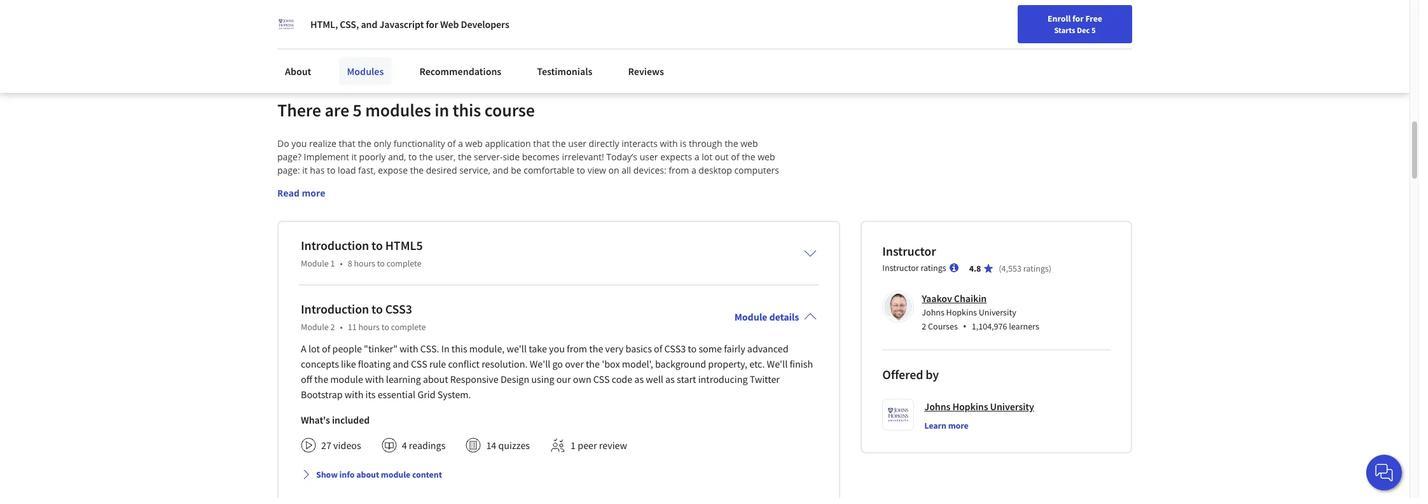 Task type: locate. For each thing, give the bounding box(es) containing it.
0 horizontal spatial lot
[[309, 342, 320, 355]]

johns
[[922, 307, 945, 318], [925, 400, 951, 413]]

introduction inside introduction to css3 module 2 • 11 hours to complete
[[301, 301, 369, 317]]

lot
[[702, 151, 713, 163], [309, 342, 320, 355]]

system.
[[438, 388, 471, 401]]

it up load
[[352, 151, 357, 163]]

• left 8 in the bottom left of the page
[[340, 258, 343, 269]]

2 we'll from the left
[[767, 357, 788, 370]]

as
[[635, 373, 644, 385], [666, 373, 675, 385]]

is
[[680, 137, 687, 149]]

directly
[[589, 137, 620, 149]]

0 horizontal spatial 2
[[331, 321, 335, 333]]

ratings right the 4,553
[[1024, 263, 1049, 274]]

0 horizontal spatial about
[[356, 469, 379, 480]]

0 vertical spatial a
[[458, 137, 463, 149]]

0 horizontal spatial from
[[567, 342, 587, 355]]

html,
[[311, 18, 338, 31]]

in up functionality
[[435, 98, 449, 121]]

find
[[1057, 40, 1073, 52]]

1 vertical spatial user
[[640, 151, 658, 163]]

0 horizontal spatial review
[[509, 20, 537, 32]]

1 horizontal spatial 5
[[1092, 25, 1096, 35]]

review right performance
[[509, 20, 537, 32]]

bootstrap
[[301, 388, 343, 401]]

for governments
[[275, 6, 348, 19]]

• inside the introduction to html5 module 1 • 8 hours to complete
[[340, 258, 343, 269]]

chaikin
[[954, 292, 987, 305]]

we'll down take
[[530, 357, 551, 370]]

to inside 'a lot of people "tinker" with css. in this module, we'll take you from the very basics of css3 to some fairly advanced concepts like floating and css rule conflict resolution. we'll go over the 'box model', background property, etc. we'll finish off the module with learning about responsive design using our own css code as well as start introducing twitter bootstrap with its essential grid system.'
[[688, 342, 697, 355]]

0 vertical spatial it
[[326, 20, 332, 32]]

1 vertical spatial a
[[695, 151, 700, 163]]

your right javascript
[[431, 20, 450, 32]]

1 vertical spatial it
[[352, 151, 357, 163]]

module left details on the bottom
[[735, 310, 768, 323]]

css down 'box
[[594, 373, 610, 385]]

hours inside introduction to css3 module 2 • 11 hours to complete
[[359, 321, 380, 333]]

review right peer
[[599, 439, 628, 452]]

2 introduction from the top
[[301, 301, 369, 317]]

in
[[441, 342, 450, 355]]

instructor ratings
[[883, 262, 947, 273]]

conflict
[[448, 357, 480, 370]]

1 horizontal spatial as
[[666, 373, 675, 385]]

this
[[453, 98, 481, 121], [452, 342, 467, 355]]

1 horizontal spatial css
[[594, 373, 610, 385]]

a
[[301, 342, 307, 355]]

1 introduction from the top
[[301, 237, 369, 253]]

1 vertical spatial about
[[356, 469, 379, 480]]

0 vertical spatial instructor
[[883, 243, 936, 259]]

and right media
[[402, 20, 419, 32]]

as down model',
[[635, 373, 644, 385]]

2 horizontal spatial it
[[352, 151, 357, 163]]

peer
[[578, 439, 597, 452]]

and down has
[[319, 177, 335, 189]]

1 vertical spatial more
[[949, 420, 969, 431]]

details
[[770, 310, 800, 323]]

0 vertical spatial johns
[[922, 307, 945, 318]]

0 vertical spatial module
[[331, 373, 363, 385]]

hopkins down yaakov chaikin link
[[947, 307, 977, 318]]

javascript
[[380, 18, 424, 31]]

2 left 11
[[331, 321, 335, 333]]

1 horizontal spatial we'll
[[767, 357, 788, 370]]

css3 inside 'a lot of people "tinker" with css. in this module, we'll take you from the very basics of css3 to some fairly advanced concepts like floating and css rule conflict resolution. we'll go over the 'box model', background property, etc. we'll finish off the module with learning about responsive design using our own css code as well as start introducing twitter bootstrap with its essential grid system.'
[[665, 342, 686, 355]]

with left its
[[345, 388, 364, 401]]

module inside introduction to css3 module 2 • 11 hours to complete
[[301, 321, 329, 333]]

css left rule
[[411, 357, 427, 370]]

1 horizontal spatial you
[[549, 342, 565, 355]]

from up over in the left of the page
[[567, 342, 587, 355]]

user up devices:
[[640, 151, 658, 163]]

1 peer review
[[571, 439, 628, 452]]

instructor for instructor
[[883, 243, 936, 259]]

instructor up yaakov chaikin image on the bottom right of the page
[[883, 262, 919, 273]]

enroll
[[1048, 13, 1071, 24]]

1 vertical spatial university
[[991, 400, 1035, 413]]

irrelevant!
[[562, 151, 604, 163]]

2 instructor from the top
[[883, 262, 919, 273]]

expects
[[661, 151, 692, 163]]

of up concepts
[[322, 342, 331, 355]]

complete up css.
[[391, 321, 426, 333]]

introduction to css3 module 2 • 11 hours to complete
[[301, 301, 426, 333]]

1
[[331, 258, 335, 269], [571, 439, 576, 452]]

instructor up instructor ratings
[[883, 243, 936, 259]]

career
[[1112, 40, 1137, 52]]

1 vertical spatial lot
[[309, 342, 320, 355]]

page:
[[277, 164, 300, 176]]

8
[[348, 258, 352, 269]]

'box
[[602, 357, 620, 370]]

0 vertical spatial lot
[[702, 151, 713, 163]]

1 vertical spatial 5
[[353, 98, 362, 121]]

1 vertical spatial in
[[435, 98, 449, 121]]

show info about module content button
[[296, 463, 447, 486]]

1 vertical spatial introduction
[[301, 301, 369, 317]]

it left has
[[302, 164, 308, 176]]

only
[[374, 137, 391, 149]]

web
[[440, 18, 459, 31]]

0 vertical spatial css3
[[385, 301, 412, 317]]

hopkins
[[947, 307, 977, 318], [953, 400, 989, 413]]

0 vertical spatial on
[[334, 20, 345, 32]]

1 vertical spatial 1
[[571, 439, 576, 452]]

ratings
[[921, 262, 947, 273], [1024, 263, 1049, 274]]

module down like on the left
[[331, 373, 363, 385]]

introduction
[[301, 237, 369, 253], [301, 301, 369, 317]]

introduction inside the introduction to html5 module 1 • 8 hours to complete
[[301, 237, 369, 253]]

more down has
[[302, 187, 326, 199]]

module inside the introduction to html5 module 1 • 8 hours to complete
[[301, 258, 329, 269]]

27 videos
[[321, 439, 361, 452]]

out
[[715, 151, 729, 163]]

1 horizontal spatial module
[[381, 469, 411, 480]]

0 vertical spatial 5
[[1092, 25, 1096, 35]]

of up user,
[[448, 137, 456, 149]]

1 instructor from the top
[[883, 243, 936, 259]]

0 horizontal spatial as
[[635, 373, 644, 385]]

0 horizontal spatial on
[[334, 20, 345, 32]]

• inside introduction to css3 module 2 • 11 hours to complete
[[340, 321, 343, 333]]

learn more
[[925, 420, 969, 431]]

of right out
[[731, 151, 740, 163]]

enroll for free starts dec 5
[[1048, 13, 1103, 35]]

about
[[423, 373, 448, 385], [356, 469, 379, 480]]

from inside do you realize that the only functionality of a web application that the user directly interacts with is through the web page? implement it poorly and, to the user, the server-side becomes irrelevant! today's user expects a lot out of the web page: it has to load fast, expose the desired service, and be comfortable to view on all devices: from a desktop computers to tablets and mobile phones. read more
[[669, 164, 689, 176]]

1 vertical spatial complete
[[391, 321, 426, 333]]

0 vertical spatial css
[[411, 357, 427, 370]]

0 horizontal spatial we'll
[[530, 357, 551, 370]]

hours right 11
[[359, 321, 380, 333]]

fast,
[[358, 164, 376, 176]]

module for introduction to html5
[[301, 258, 329, 269]]

0 vertical spatial user
[[568, 137, 587, 149]]

1 horizontal spatial 2
[[922, 321, 927, 332]]

1 horizontal spatial user
[[640, 151, 658, 163]]

basics
[[626, 342, 652, 355]]

5 right the 'dec'
[[1092, 25, 1096, 35]]

introduction up 11
[[301, 301, 369, 317]]

1 vertical spatial instructor
[[883, 262, 919, 273]]

0 vertical spatial your
[[431, 20, 450, 32]]

all
[[622, 164, 631, 176]]

learn more button
[[925, 419, 969, 432]]

a up service,
[[458, 137, 463, 149]]

1 vertical spatial you
[[549, 342, 565, 355]]

2 that from the left
[[533, 137, 550, 149]]

0 horizontal spatial your
[[431, 20, 450, 32]]

0 vertical spatial this
[[453, 98, 481, 121]]

5 inside 'enroll for free starts dec 5'
[[1092, 25, 1096, 35]]

1 horizontal spatial more
[[949, 420, 969, 431]]

1 horizontal spatial on
[[609, 164, 620, 176]]

0 vertical spatial hopkins
[[947, 307, 977, 318]]

we'll down advanced in the right of the page
[[767, 357, 788, 370]]

about down rule
[[423, 373, 448, 385]]

1 left peer
[[571, 439, 576, 452]]

complete inside the introduction to html5 module 1 • 8 hours to complete
[[387, 258, 422, 269]]

hopkins up learn more on the bottom
[[953, 400, 989, 413]]

from down expects
[[669, 164, 689, 176]]

1 horizontal spatial for
[[1073, 13, 1084, 24]]

1 horizontal spatial lot
[[702, 151, 713, 163]]

0 vertical spatial university
[[979, 307, 1017, 318]]

2
[[922, 321, 927, 332], [331, 321, 335, 333]]

hours right 8 in the bottom left of the page
[[354, 258, 375, 269]]

you inside 'a lot of people "tinker" with css. in this module, we'll take you from the very basics of css3 to some fairly advanced concepts like floating and css rule conflict resolution. we'll go over the 'box model', background property, etc. we'll finish off the module with learning about responsive design using our own css code as well as start introducing twitter bootstrap with its essential grid system.'
[[549, 342, 565, 355]]

module left 8 in the bottom left of the page
[[301, 258, 329, 269]]

this down recommendations
[[453, 98, 481, 121]]

module down 4
[[381, 469, 411, 480]]

implement
[[304, 151, 349, 163]]

a left desktop
[[692, 164, 697, 176]]

0 horizontal spatial css3
[[385, 301, 412, 317]]

johns up learn
[[925, 400, 951, 413]]

hours for css3
[[359, 321, 380, 333]]

read
[[277, 187, 300, 199]]

0 horizontal spatial that
[[339, 137, 356, 149]]

included
[[332, 413, 370, 426]]

about right info
[[356, 469, 379, 480]]

( 4,553 ratings )
[[999, 263, 1052, 274]]

expose
[[378, 164, 408, 176]]

recommendations link
[[412, 57, 509, 85]]

find your new career
[[1057, 40, 1137, 52]]

more
[[302, 187, 326, 199], [949, 420, 969, 431]]

1 horizontal spatial css3
[[665, 342, 686, 355]]

module up a
[[301, 321, 329, 333]]

that up becomes
[[533, 137, 550, 149]]

that right realize
[[339, 137, 356, 149]]

0 horizontal spatial module
[[331, 373, 363, 385]]

2 vertical spatial a
[[692, 164, 697, 176]]

1 that from the left
[[339, 137, 356, 149]]

we'll
[[507, 342, 527, 355]]

instructor for instructor ratings
[[883, 262, 919, 273]]

using
[[532, 373, 555, 385]]

1 vertical spatial this
[[452, 342, 467, 355]]

lot inside 'a lot of people "tinker" with css. in this module, we'll take you from the very basics of css3 to some fairly advanced concepts like floating and css rule conflict resolution. we'll go over the 'box model', background property, etc. we'll finish off the module with learning about responsive design using our own css code as well as start introducing twitter bootstrap with its essential grid system.'
[[309, 342, 320, 355]]

1 horizontal spatial it
[[326, 20, 332, 32]]

this inside 'a lot of people "tinker" with css. in this module, we'll take you from the very basics of css3 to some fairly advanced concepts like floating and css rule conflict resolution. we'll go over the 'box model', background property, etc. we'll finish off the module with learning about responsive design using our own css code as well as start introducing twitter bootstrap with its essential grid system.'
[[452, 342, 467, 355]]

from
[[669, 164, 689, 176], [567, 342, 587, 355]]

complete inside introduction to css3 module 2 • 11 hours to complete
[[391, 321, 426, 333]]

as right well
[[666, 373, 675, 385]]

and
[[361, 18, 378, 31], [402, 20, 419, 32], [493, 164, 509, 176], [319, 177, 335, 189], [393, 357, 409, 370]]

learning
[[386, 373, 421, 385]]

0 vertical spatial you
[[292, 137, 307, 149]]

user up irrelevant!
[[568, 137, 587, 149]]

css3
[[385, 301, 412, 317], [665, 342, 686, 355]]

css3 up background
[[665, 342, 686, 355]]

the up service,
[[458, 151, 472, 163]]

with left is
[[660, 137, 678, 149]]

0 vertical spatial introduction
[[301, 237, 369, 253]]

fairly
[[724, 342, 746, 355]]

what's
[[301, 413, 330, 426]]

on left social
[[334, 20, 345, 32]]

2 vertical spatial it
[[302, 164, 308, 176]]

that
[[339, 137, 356, 149], [533, 137, 550, 149]]

lot down through
[[702, 151, 713, 163]]

view
[[588, 164, 606, 176]]

• right courses at the right bottom of the page
[[963, 319, 967, 333]]

1 horizontal spatial that
[[533, 137, 550, 149]]

learn
[[925, 420, 947, 431]]

you up go
[[549, 342, 565, 355]]

dec
[[1077, 25, 1090, 35]]

hours inside the introduction to html5 module 1 • 8 hours to complete
[[354, 258, 375, 269]]

introduction up 8 in the bottom left of the page
[[301, 237, 369, 253]]

None search field
[[181, 33, 487, 59]]

1 vertical spatial module
[[381, 469, 411, 480]]

1 vertical spatial css
[[594, 373, 610, 385]]

johns down yaakov at the bottom right of the page
[[922, 307, 945, 318]]

2 left courses at the right bottom of the page
[[922, 321, 927, 332]]

1 vertical spatial on
[[609, 164, 620, 176]]

the up computers
[[742, 151, 756, 163]]

• left 11
[[340, 321, 343, 333]]

do you realize that the only functionality of a web application that the user directly interacts with is through the web page? implement it poorly and, to the user, the server-side becomes irrelevant! today's user expects a lot out of the web page: it has to load fast, expose the desired service, and be comfortable to view on all devices: from a desktop computers to tablets and mobile phones. read more
[[277, 137, 782, 199]]

0 horizontal spatial you
[[292, 137, 307, 149]]

1 vertical spatial hours
[[359, 321, 380, 333]]

this right in
[[452, 342, 467, 355]]

introduction to html5 module 1 • 8 hours to complete
[[301, 237, 423, 269]]

the left 'box
[[586, 357, 600, 370]]

0 horizontal spatial 1
[[331, 258, 335, 269]]

html, css, and javascript for web developers
[[311, 18, 510, 31]]

1 left 8 in the bottom left of the page
[[331, 258, 335, 269]]

0 horizontal spatial more
[[302, 187, 326, 199]]

floating
[[358, 357, 391, 370]]

a
[[458, 137, 463, 149], [695, 151, 700, 163], [692, 164, 697, 176]]

1 horizontal spatial from
[[669, 164, 689, 176]]

for up the 'dec'
[[1073, 13, 1084, 24]]

0 vertical spatial more
[[302, 187, 326, 199]]

1 horizontal spatial 1
[[571, 439, 576, 452]]

0 vertical spatial from
[[669, 164, 689, 176]]

for left "web" on the left top
[[426, 18, 438, 31]]

introducing
[[699, 373, 748, 385]]

in left "web" on the left top
[[421, 20, 429, 32]]

ratings up yaakov at the bottom right of the page
[[921, 262, 947, 273]]

0 vertical spatial hours
[[354, 258, 375, 269]]

0 horizontal spatial css
[[411, 357, 427, 370]]

like
[[341, 357, 356, 370]]

complete down html5
[[387, 258, 422, 269]]

it down governments on the top of the page
[[326, 20, 332, 32]]

lot right a
[[309, 342, 320, 355]]

in
[[421, 20, 429, 32], [435, 98, 449, 121]]

0 vertical spatial complete
[[387, 258, 422, 269]]

0 vertical spatial 1
[[331, 258, 335, 269]]

you right do
[[292, 137, 307, 149]]

and up the learning
[[393, 357, 409, 370]]

1 horizontal spatial about
[[423, 373, 448, 385]]

from inside 'a lot of people "tinker" with css. in this module, we'll take you from the very basics of css3 to some fairly advanced concepts like floating and css rule conflict resolution. we'll go over the 'box model', background property, etc. we'll finish off the module with learning about responsive design using our own css code as well as start introducing twitter bootstrap with its essential grid system.'
[[567, 342, 587, 355]]

the right off
[[314, 373, 328, 385]]

code
[[612, 373, 633, 385]]

0 horizontal spatial in
[[421, 20, 429, 32]]

very
[[606, 342, 624, 355]]

more right learn
[[949, 420, 969, 431]]

1 horizontal spatial your
[[1075, 40, 1092, 52]]

with inside do you realize that the only functionality of a web application that the user directly interacts with is through the web page? implement it poorly and, to the user, the server-side becomes irrelevant! today's user expects a lot out of the web page: it has to load fast, expose the desired service, and be comfortable to view on all devices: from a desktop computers to tablets and mobile phones. read more
[[660, 137, 678, 149]]

on left all
[[609, 164, 620, 176]]

1 horizontal spatial ratings
[[1024, 263, 1049, 274]]

1 horizontal spatial review
[[599, 439, 628, 452]]

2 as from the left
[[666, 373, 675, 385]]

1 vertical spatial from
[[567, 342, 587, 355]]

1 vertical spatial css3
[[665, 342, 686, 355]]

module for introduction to css3
[[301, 321, 329, 333]]

your down the 'dec'
[[1075, 40, 1092, 52]]

5 right are
[[353, 98, 362, 121]]

a down through
[[695, 151, 700, 163]]

on
[[334, 20, 345, 32], [609, 164, 620, 176]]

0 vertical spatial about
[[423, 373, 448, 385]]

hours
[[354, 258, 375, 269], [359, 321, 380, 333]]

css3 up the "tinker"
[[385, 301, 412, 317]]

chat with us image
[[1375, 463, 1395, 483]]



Task type: describe. For each thing, give the bounding box(es) containing it.
lot inside do you realize that the only functionality of a web application that the user directly interacts with is through the web page? implement it poorly and, to the user, the server-side becomes irrelevant! today's user expects a lot out of the web page: it has to load fast, expose the desired service, and be comfortable to view on all devices: from a desktop computers to tablets and mobile phones. read more
[[702, 151, 713, 163]]

0 vertical spatial in
[[421, 20, 429, 32]]

4
[[402, 439, 407, 452]]

application
[[485, 137, 531, 149]]

offered by
[[883, 366, 939, 382]]

off
[[301, 373, 312, 385]]

mobile
[[337, 177, 366, 189]]

0 horizontal spatial it
[[302, 164, 308, 176]]

there
[[277, 98, 321, 121]]

css,
[[340, 18, 359, 31]]

some
[[699, 342, 722, 355]]

0 vertical spatial review
[[509, 20, 537, 32]]

realize
[[309, 137, 337, 149]]

our
[[557, 373, 571, 385]]

on inside do you realize that the only functionality of a web application that the user directly interacts with is through the web page? implement it poorly and, to the user, the server-side becomes irrelevant! today's user expects a lot out of the web page: it has to load fast, expose the desired service, and be comfortable to view on all devices: from a desktop computers to tablets and mobile phones. read more
[[609, 164, 620, 176]]

university inside yaakov chaikin johns hopkins university 2 courses • 1,104,976 learners
[[979, 307, 1017, 318]]

css.
[[421, 342, 439, 355]]

course
[[485, 98, 535, 121]]

module inside 'a lot of people "tinker" with css. in this module, we'll take you from the very basics of css3 to some fairly advanced concepts like floating and css rule conflict resolution. we'll go over the 'box model', background property, etc. we'll finish off the module with learning about responsive design using our own css code as well as start introducing twitter bootstrap with its essential grid system.'
[[331, 373, 363, 385]]

complete for introduction to html5
[[387, 258, 422, 269]]

css3 inside introduction to css3 module 2 • 11 hours to complete
[[385, 301, 412, 317]]

yaakov chaikin link
[[922, 292, 987, 305]]

media
[[374, 20, 400, 32]]

"tinker"
[[364, 342, 398, 355]]

• for introduction to css3
[[340, 321, 343, 333]]

and left be
[[493, 164, 509, 176]]

readings
[[409, 439, 446, 452]]

info
[[340, 469, 355, 480]]

module inside dropdown button
[[381, 469, 411, 480]]

more inside button
[[949, 420, 969, 431]]

developers
[[461, 18, 510, 31]]

modules link
[[339, 57, 392, 85]]

over
[[565, 357, 584, 370]]

0 horizontal spatial 5
[[353, 98, 362, 121]]

today's
[[607, 151, 638, 163]]

offered
[[883, 366, 924, 382]]

modules
[[365, 98, 431, 121]]

about
[[285, 65, 311, 78]]

and,
[[388, 151, 406, 163]]

hours for html5
[[354, 258, 375, 269]]

0 horizontal spatial user
[[568, 137, 587, 149]]

phones.
[[368, 177, 401, 189]]

the up out
[[725, 137, 739, 149]]

johns inside yaakov chaikin johns hopkins university 2 courses • 1,104,976 learners
[[922, 307, 945, 318]]

advanced
[[748, 342, 789, 355]]

14 quizzes
[[486, 439, 530, 452]]

social
[[347, 20, 371, 32]]

0 horizontal spatial for
[[426, 18, 438, 31]]

complete for introduction to css3
[[391, 321, 426, 333]]

johns hopkins university link
[[925, 399, 1035, 414]]

the up poorly
[[358, 137, 372, 149]]

1 as from the left
[[635, 373, 644, 385]]

1 vertical spatial johns
[[925, 400, 951, 413]]

design
[[501, 373, 530, 385]]

27
[[321, 439, 331, 452]]

model',
[[622, 357, 653, 370]]

johns hopkins university image
[[277, 15, 295, 33]]

read more button
[[277, 186, 326, 200]]

introduction for introduction to html5
[[301, 237, 369, 253]]

you inside do you realize that the only functionality of a web application that the user directly interacts with is through the web page? implement it poorly and, to the user, the server-side becomes irrelevant! today's user expects a lot out of the web page: it has to load fast, expose the desired service, and be comfortable to view on all devices: from a desktop computers to tablets and mobile phones. read more
[[292, 137, 307, 149]]

free
[[1086, 13, 1103, 24]]

coursera career certificate image
[[892, 0, 1104, 71]]

14
[[486, 439, 497, 452]]

desktop
[[699, 164, 732, 176]]

property,
[[708, 357, 748, 370]]

2 inside introduction to css3 module 2 • 11 hours to complete
[[331, 321, 335, 333]]

becomes
[[522, 151, 560, 163]]

show
[[316, 469, 338, 480]]

of right 'basics'
[[654, 342, 663, 355]]

computers
[[735, 164, 780, 176]]

1 we'll from the left
[[530, 357, 551, 370]]

user,
[[435, 151, 456, 163]]

11
[[348, 321, 357, 333]]

rule
[[430, 357, 446, 370]]

with down floating
[[365, 373, 384, 385]]

courses
[[929, 321, 958, 332]]

starts
[[1055, 25, 1076, 35]]

are
[[325, 98, 349, 121]]

new
[[1094, 40, 1110, 52]]

more inside do you realize that the only functionality of a web application that the user directly interacts with is through the web page? implement it poorly and, to the user, the server-side becomes irrelevant! today's user expects a lot out of the web page: it has to load fast, expose the desired service, and be comfortable to view on all devices: from a desktop computers to tablets and mobile phones. read more
[[302, 187, 326, 199]]

desired
[[426, 164, 457, 176]]

the down functionality
[[419, 151, 433, 163]]

about inside 'a lot of people "tinker" with css. in this module, we'll take you from the very basics of css3 to some fairly advanced concepts like floating and css rule conflict resolution. we'll go over the 'box model', background property, etc. we'll finish off the module with learning about responsive design using our own css code as well as start introducing twitter bootstrap with its essential grid system.'
[[423, 373, 448, 385]]

html5
[[385, 237, 423, 253]]

for inside 'enroll for free starts dec 5'
[[1073, 13, 1084, 24]]

well
[[646, 373, 664, 385]]

1 inside the introduction to html5 module 1 • 8 hours to complete
[[331, 258, 335, 269]]

hopkins inside yaakov chaikin johns hopkins university 2 courses • 1,104,976 learners
[[947, 307, 977, 318]]

with left css.
[[400, 342, 419, 355]]

people
[[333, 342, 362, 355]]

service,
[[460, 164, 491, 176]]

start
[[677, 373, 697, 385]]

reviews link
[[621, 57, 672, 85]]

1 vertical spatial review
[[599, 439, 628, 452]]

share
[[299, 20, 324, 32]]

2 inside yaakov chaikin johns hopkins university 2 courses • 1,104,976 learners
[[922, 321, 927, 332]]

)
[[1049, 263, 1052, 274]]

the up becomes
[[552, 137, 566, 149]]

• for introduction to html5
[[340, 258, 343, 269]]

0 horizontal spatial ratings
[[921, 262, 947, 273]]

introduction for introduction to css3
[[301, 301, 369, 317]]

(
[[999, 263, 1002, 274]]

what's included
[[301, 413, 370, 426]]

about inside dropdown button
[[356, 469, 379, 480]]

server-
[[474, 151, 503, 163]]

quizzes
[[499, 439, 530, 452]]

find your new career link
[[1051, 38, 1143, 54]]

etc.
[[750, 357, 765, 370]]

1 vertical spatial hopkins
[[953, 400, 989, 413]]

• inside yaakov chaikin johns hopkins university 2 courses • 1,104,976 learners
[[963, 319, 967, 333]]

interacts
[[622, 137, 658, 149]]

the left very
[[589, 342, 604, 355]]

governments
[[291, 6, 348, 19]]

1 vertical spatial your
[[1075, 40, 1092, 52]]

grid
[[418, 388, 436, 401]]

poorly
[[359, 151, 386, 163]]

and right css,
[[361, 18, 378, 31]]

the right 'expose' on the left
[[410, 164, 424, 176]]

comfortable
[[524, 164, 575, 176]]

functionality
[[394, 137, 445, 149]]

modules
[[347, 65, 384, 78]]

side
[[503, 151, 520, 163]]

do
[[277, 137, 289, 149]]

learners
[[1009, 321, 1040, 332]]

and inside 'a lot of people "tinker" with css. in this module, we'll take you from the very basics of css3 to some fairly advanced concepts like floating and css rule conflict resolution. we'll go over the 'box model', background property, etc. we'll finish off the module with learning about responsive design using our own css code as well as start introducing twitter bootstrap with its essential grid system.'
[[393, 357, 409, 370]]

background
[[655, 357, 706, 370]]

testimonials
[[537, 65, 593, 78]]

yaakov chaikin image
[[885, 293, 913, 321]]

through
[[689, 137, 723, 149]]

yaakov chaikin johns hopkins university 2 courses • 1,104,976 learners
[[922, 292, 1040, 333]]

1 horizontal spatial in
[[435, 98, 449, 121]]



Task type: vqa. For each thing, say whether or not it's contained in the screenshot.
Introducing
yes



